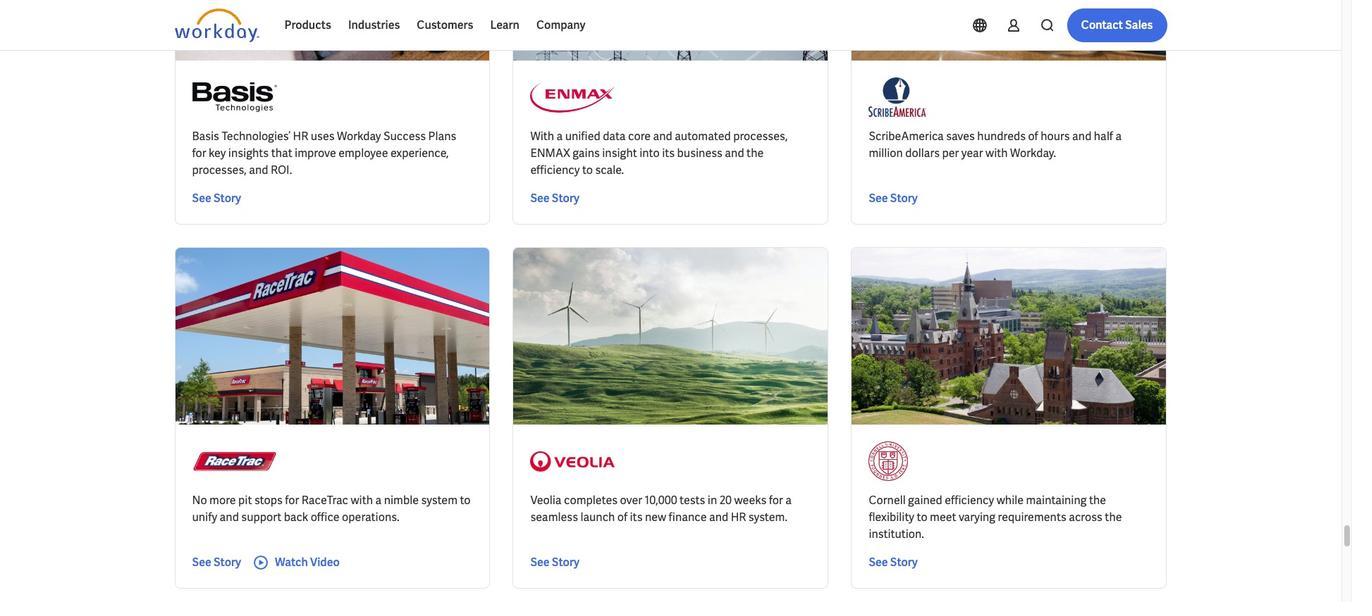 Task type: describe. For each thing, give the bounding box(es) containing it.
and up into at left
[[653, 129, 673, 144]]

core
[[628, 129, 651, 144]]

basis technologies image
[[192, 78, 277, 117]]

with
[[531, 129, 554, 144]]

scribeamerica saves hundreds of hours and half a million dollars per year with workday.
[[869, 129, 1122, 161]]

go to the homepage image
[[175, 8, 259, 42]]

unify
[[192, 511, 217, 526]]

more
[[484, 16, 508, 28]]

see story link for scribeamerica saves hundreds of hours and half a million dollars per year with workday.
[[869, 191, 918, 208]]

cornell
[[869, 494, 906, 509]]

hr inside veolia completes over 10,000 tests in 20 weeks for a seamless launch of its new finance and hr system.
[[731, 511, 746, 526]]

million
[[869, 146, 903, 161]]

office
[[311, 511, 340, 526]]

industry
[[261, 16, 298, 28]]

half
[[1094, 129, 1114, 144]]

see for with a unified data core and automated processes, enmax gains insight into its business and the efficiency to scale.
[[531, 191, 550, 206]]

see story link for with a unified data core and automated processes, enmax gains insight into its business and the efficiency to scale.
[[531, 191, 580, 208]]

see for scribeamerica saves hundreds of hours and half a million dollars per year with workday.
[[869, 191, 888, 206]]

contact sales link
[[1068, 8, 1168, 42]]

for inside veolia completes over 10,000 tests in 20 weeks for a seamless launch of its new finance and hr system.
[[769, 494, 783, 509]]

efficiency inside cornell gained efficiency while maintaining the flexibility to meet varying requirements across the institution.
[[945, 494, 995, 509]]

2 vertical spatial the
[[1105, 511, 1122, 526]]

with inside no more pit stops for racetrac with a nimble system to unify and support back office operations.
[[351, 494, 373, 509]]

story down unify on the left bottom
[[214, 556, 241, 571]]

see down unify on the left bottom
[[192, 556, 211, 571]]

story for veolia completes over 10,000 tests in 20 weeks for a seamless launch of its new finance and hr system.
[[552, 556, 580, 571]]

meet
[[930, 511, 957, 526]]

stops
[[255, 494, 283, 509]]

automated
[[675, 129, 731, 144]]

basis technologies' hr uses workday success plans for key insights that improve employee experience, processes, and roi.
[[192, 129, 457, 178]]

and right the business on the top right
[[725, 146, 744, 161]]

processes, inside with a unified data core and automated processes, enmax gains insight into its business and the efficiency to scale.
[[734, 129, 788, 144]]

learn
[[490, 18, 520, 32]]

employee
[[339, 146, 388, 161]]

veolia (es) uk limited (fin) image
[[531, 443, 615, 482]]

workday.
[[1011, 146, 1057, 161]]

company button
[[528, 8, 594, 42]]

scale.
[[596, 163, 624, 178]]

pit
[[238, 494, 252, 509]]

with inside scribeamerica saves hundreds of hours and half a million dollars per year with workday.
[[986, 146, 1008, 161]]

roi.
[[271, 163, 292, 178]]

and inside scribeamerica saves hundreds of hours and half a million dollars per year with workday.
[[1073, 129, 1092, 144]]

all
[[577, 16, 589, 28]]

plans
[[429, 129, 457, 144]]

see story for veolia completes over 10,000 tests in 20 weeks for a seamless launch of its new finance and hr system.
[[531, 556, 580, 571]]

10,000
[[645, 494, 678, 509]]

company
[[537, 18, 586, 32]]

racetrac image
[[192, 443, 277, 482]]

industries
[[348, 18, 400, 32]]

story for scribeamerica saves hundreds of hours and half a million dollars per year with workday.
[[891, 191, 918, 206]]

see story link for cornell gained efficiency while maintaining the flexibility to meet varying requirements across the institution.
[[869, 555, 918, 572]]

veolia completes over 10,000 tests in 20 weeks for a seamless launch of its new finance and hr system.
[[531, 494, 792, 526]]

basis
[[192, 129, 219, 144]]

watch
[[275, 556, 308, 571]]

outcome
[[391, 16, 433, 28]]

over
[[620, 494, 643, 509]]

more button
[[473, 8, 536, 36]]

clear
[[551, 16, 575, 28]]

into
[[640, 146, 660, 161]]

a inside no more pit stops for racetrac with a nimble system to unify and support back office operations.
[[376, 494, 382, 509]]

new
[[645, 511, 667, 526]]

business
[[349, 16, 389, 28]]

industries button
[[340, 8, 409, 42]]

watch video link
[[252, 555, 340, 572]]

business outcome button
[[338, 8, 461, 36]]

key
[[209, 146, 226, 161]]

cornell gained efficiency while maintaining the flexibility to meet varying requirements across the institution.
[[869, 494, 1122, 543]]

its inside veolia completes over 10,000 tests in 20 weeks for a seamless launch of its new finance and hr system.
[[630, 511, 643, 526]]

uses
[[311, 129, 335, 144]]

data
[[603, 129, 626, 144]]

dollars
[[906, 146, 940, 161]]

see story link for basis technologies' hr uses workday success plans for key insights that improve employee experience, processes, and roi.
[[192, 191, 241, 208]]

system.
[[749, 511, 788, 526]]

insight
[[602, 146, 637, 161]]

of inside scribeamerica saves hundreds of hours and half a million dollars per year with workday.
[[1029, 129, 1039, 144]]

20
[[720, 494, 732, 509]]

customers
[[417, 18, 473, 32]]

tests
[[680, 494, 706, 509]]

watch video
[[275, 556, 340, 571]]

seamless
[[531, 511, 578, 526]]

learn button
[[482, 8, 528, 42]]

while
[[997, 494, 1024, 509]]



Task type: locate. For each thing, give the bounding box(es) containing it.
more
[[210, 494, 236, 509]]

hundreds
[[978, 129, 1026, 144]]

efficiency down enmax
[[531, 163, 580, 178]]

support
[[241, 511, 282, 526]]

and inside veolia completes over 10,000 tests in 20 weeks for a seamless launch of its new finance and hr system.
[[709, 511, 729, 526]]

enmax (enmax corporation) image
[[531, 78, 615, 117]]

hr left uses
[[293, 129, 308, 144]]

1 vertical spatial processes,
[[192, 163, 247, 178]]

see story down enmax
[[531, 191, 580, 206]]

0 vertical spatial to
[[582, 163, 593, 178]]

see story down unify on the left bottom
[[192, 556, 241, 571]]

weeks
[[735, 494, 767, 509]]

across
[[1069, 511, 1103, 526]]

system
[[421, 494, 458, 509]]

see
[[192, 191, 211, 206], [531, 191, 550, 206], [869, 191, 888, 206], [192, 556, 211, 571], [531, 556, 550, 571], [869, 556, 888, 571]]

1 horizontal spatial processes,
[[734, 129, 788, 144]]

0 vertical spatial hr
[[293, 129, 308, 144]]

hr down weeks
[[731, 511, 746, 526]]

of inside veolia completes over 10,000 tests in 20 weeks for a seamless launch of its new finance and hr system.
[[618, 511, 628, 526]]

0 vertical spatial efficiency
[[531, 163, 580, 178]]

veolia
[[531, 494, 562, 509]]

1 horizontal spatial its
[[662, 146, 675, 161]]

see for basis technologies' hr uses workday success plans for key insights that improve employee experience, processes, and roi.
[[192, 191, 211, 206]]

efficiency inside with a unified data core and automated processes, enmax gains insight into its business and the efficiency to scale.
[[531, 163, 580, 178]]

0 vertical spatial with
[[986, 146, 1008, 161]]

see down seamless
[[531, 556, 550, 571]]

1 horizontal spatial efficiency
[[945, 494, 995, 509]]

see story link down unify on the left bottom
[[192, 555, 241, 572]]

story down key
[[214, 191, 241, 206]]

to right system
[[460, 494, 471, 509]]

no more pit stops for racetrac with a nimble system to unify and support back office operations.
[[192, 494, 471, 526]]

story down million
[[891, 191, 918, 206]]

to
[[582, 163, 593, 178], [460, 494, 471, 509], [917, 511, 928, 526]]

processes, down key
[[192, 163, 247, 178]]

the up across
[[1090, 494, 1107, 509]]

see story link down seamless
[[531, 555, 580, 572]]

to down gains
[[582, 163, 593, 178]]

of
[[1029, 129, 1039, 144], [618, 511, 628, 526]]

see story down institution.
[[869, 556, 918, 571]]

back
[[284, 511, 308, 526]]

its down over
[[630, 511, 643, 526]]

no
[[192, 494, 207, 509]]

flexibility
[[869, 511, 915, 526]]

finance
[[669, 511, 707, 526]]

unified
[[565, 129, 601, 144]]

requirements
[[998, 511, 1067, 526]]

for inside no more pit stops for racetrac with a nimble system to unify and support back office operations.
[[285, 494, 299, 509]]

scribeamerica, llc image
[[869, 78, 926, 117]]

a right half
[[1116, 129, 1122, 144]]

processes,
[[734, 129, 788, 144], [192, 163, 247, 178]]

varying
[[959, 511, 996, 526]]

nimble
[[384, 494, 419, 509]]

a inside veolia completes over 10,000 tests in 20 weeks for a seamless launch of its new finance and hr system.
[[786, 494, 792, 509]]

0 vertical spatial processes,
[[734, 129, 788, 144]]

that
[[271, 146, 292, 161]]

with down hundreds
[[986, 146, 1008, 161]]

enmax
[[531, 146, 570, 161]]

see story link for veolia completes over 10,000 tests in 20 weeks for a seamless launch of its new finance and hr system.
[[531, 555, 580, 572]]

hr inside the basis technologies' hr uses workday success plans for key insights that improve employee experience, processes, and roi.
[[293, 129, 308, 144]]

1 vertical spatial its
[[630, 511, 643, 526]]

see story
[[192, 191, 241, 206], [531, 191, 580, 206], [869, 191, 918, 206], [192, 556, 241, 571], [531, 556, 580, 571], [869, 556, 918, 571]]

1 vertical spatial hr
[[731, 511, 746, 526]]

sales
[[1126, 18, 1153, 32]]

the right across
[[1105, 511, 1122, 526]]

and down the insights
[[249, 163, 268, 178]]

and inside the basis technologies' hr uses workday success plans for key insights that improve employee experience, processes, and roi.
[[249, 163, 268, 178]]

1 horizontal spatial to
[[582, 163, 593, 178]]

experience,
[[391, 146, 449, 161]]

0 horizontal spatial efficiency
[[531, 163, 580, 178]]

racetrac
[[302, 494, 348, 509]]

see story for with a unified data core and automated processes, enmax gains insight into its business and the efficiency to scale.
[[531, 191, 580, 206]]

for
[[192, 146, 206, 161], [285, 494, 299, 509], [769, 494, 783, 509]]

see down million
[[869, 191, 888, 206]]

for up system.
[[769, 494, 783, 509]]

its inside with a unified data core and automated processes, enmax gains insight into its business and the efficiency to scale.
[[662, 146, 675, 161]]

scribeamerica
[[869, 129, 944, 144]]

video
[[310, 556, 340, 571]]

year
[[962, 146, 984, 161]]

story down enmax
[[552, 191, 580, 206]]

maintaining
[[1026, 494, 1087, 509]]

industry button
[[249, 8, 326, 36]]

per
[[943, 146, 959, 161]]

hours
[[1041, 129, 1070, 144]]

0 horizontal spatial of
[[618, 511, 628, 526]]

1 vertical spatial with
[[351, 494, 373, 509]]

see story for scribeamerica saves hundreds of hours and half a million dollars per year with workday.
[[869, 191, 918, 206]]

workday
[[337, 129, 381, 144]]

1 horizontal spatial hr
[[731, 511, 746, 526]]

see story down million
[[869, 191, 918, 206]]

products
[[285, 18, 331, 32]]

its right into at left
[[662, 146, 675, 161]]

for left key
[[192, 146, 206, 161]]

1 horizontal spatial for
[[285, 494, 299, 509]]

0 horizontal spatial its
[[630, 511, 643, 526]]

see for veolia completes over 10,000 tests in 20 weeks for a seamless launch of its new finance and hr system.
[[531, 556, 550, 571]]

processes, inside the basis technologies' hr uses workday success plans for key insights that improve employee experience, processes, and roi.
[[192, 163, 247, 178]]

and down in
[[709, 511, 729, 526]]

insights
[[228, 146, 269, 161]]

a up system.
[[786, 494, 792, 509]]

see story link down enmax
[[531, 191, 580, 208]]

topic button
[[175, 8, 238, 36]]

cornell university image
[[869, 443, 909, 482]]

see story link down key
[[192, 191, 241, 208]]

see down key
[[192, 191, 211, 206]]

gained
[[908, 494, 943, 509]]

see story down seamless
[[531, 556, 580, 571]]

the right the business on the top right
[[747, 146, 764, 161]]

a
[[557, 129, 563, 144], [1116, 129, 1122, 144], [376, 494, 382, 509], [786, 494, 792, 509]]

1 vertical spatial the
[[1090, 494, 1107, 509]]

improve
[[295, 146, 336, 161]]

see for cornell gained efficiency while maintaining the flexibility to meet varying requirements across the institution.
[[869, 556, 888, 571]]

operations.
[[342, 511, 400, 526]]

launch
[[581, 511, 615, 526]]

story for basis technologies' hr uses workday success plans for key insights that improve employee experience, processes, and roi.
[[214, 191, 241, 206]]

technologies'
[[222, 129, 291, 144]]

to inside with a unified data core and automated processes, enmax gains insight into its business and the efficiency to scale.
[[582, 163, 593, 178]]

and inside no more pit stops for racetrac with a nimble system to unify and support back office operations.
[[220, 511, 239, 526]]

story
[[214, 191, 241, 206], [552, 191, 580, 206], [891, 191, 918, 206], [214, 556, 241, 571], [552, 556, 580, 571], [891, 556, 918, 571]]

of up workday.
[[1029, 129, 1039, 144]]

0 horizontal spatial processes,
[[192, 163, 247, 178]]

0 horizontal spatial to
[[460, 494, 471, 509]]

a up the operations.
[[376, 494, 382, 509]]

1 vertical spatial to
[[460, 494, 471, 509]]

efficiency up varying on the bottom right of the page
[[945, 494, 995, 509]]

contact sales
[[1082, 18, 1153, 32]]

a inside with a unified data core and automated processes, enmax gains insight into its business and the efficiency to scale.
[[557, 129, 563, 144]]

story for with a unified data core and automated processes, enmax gains insight into its business and the efficiency to scale.
[[552, 191, 580, 206]]

see down enmax
[[531, 191, 550, 206]]

story for cornell gained efficiency while maintaining the flexibility to meet varying requirements across the institution.
[[891, 556, 918, 571]]

0 horizontal spatial for
[[192, 146, 206, 161]]

business
[[677, 146, 723, 161]]

a inside scribeamerica saves hundreds of hours and half a million dollars per year with workday.
[[1116, 129, 1122, 144]]

to inside no more pit stops for racetrac with a nimble system to unify and support back office operations.
[[460, 494, 471, 509]]

see story for basis technologies' hr uses workday success plans for key insights that improve employee experience, processes, and roi.
[[192, 191, 241, 206]]

its
[[662, 146, 675, 161], [630, 511, 643, 526]]

for inside the basis technologies' hr uses workday success plans for key insights that improve employee experience, processes, and roi.
[[192, 146, 206, 161]]

to down gained
[[917, 511, 928, 526]]

a right with
[[557, 129, 563, 144]]

with
[[986, 146, 1008, 161], [351, 494, 373, 509]]

saves
[[947, 129, 975, 144]]

1 horizontal spatial of
[[1029, 129, 1039, 144]]

1 vertical spatial of
[[618, 511, 628, 526]]

see story link
[[192, 191, 241, 208], [531, 191, 580, 208], [869, 191, 918, 208], [192, 555, 241, 572], [531, 555, 580, 572], [869, 555, 918, 572]]

for up back
[[285, 494, 299, 509]]

1 vertical spatial efficiency
[[945, 494, 995, 509]]

0 horizontal spatial with
[[351, 494, 373, 509]]

with up the operations.
[[351, 494, 373, 509]]

story down institution.
[[891, 556, 918, 571]]

2 horizontal spatial to
[[917, 511, 928, 526]]

business outcome
[[349, 16, 433, 28]]

the inside with a unified data core and automated processes, enmax gains insight into its business and the efficiency to scale.
[[747, 146, 764, 161]]

of down over
[[618, 511, 628, 526]]

story down seamless
[[552, 556, 580, 571]]

see story down key
[[192, 191, 241, 206]]

see down institution.
[[869, 556, 888, 571]]

processes, right automated
[[734, 129, 788, 144]]

see story for cornell gained efficiency while maintaining the flexibility to meet varying requirements across the institution.
[[869, 556, 918, 571]]

Search Customer Stories text field
[[967, 9, 1140, 34]]

hr
[[293, 129, 308, 144], [731, 511, 746, 526]]

1 horizontal spatial with
[[986, 146, 1008, 161]]

in
[[708, 494, 717, 509]]

with a unified data core and automated processes, enmax gains insight into its business and the efficiency to scale.
[[531, 129, 788, 178]]

and left half
[[1073, 129, 1092, 144]]

0 vertical spatial the
[[747, 146, 764, 161]]

to inside cornell gained efficiency while maintaining the flexibility to meet varying requirements across the institution.
[[917, 511, 928, 526]]

see story link down institution.
[[869, 555, 918, 572]]

institution.
[[869, 528, 925, 543]]

contact
[[1082, 18, 1124, 32]]

clear all button
[[547, 8, 593, 36]]

0 horizontal spatial hr
[[293, 129, 308, 144]]

0 vertical spatial its
[[662, 146, 675, 161]]

completes
[[564, 494, 618, 509]]

customers button
[[409, 8, 482, 42]]

see story link down million
[[869, 191, 918, 208]]

products button
[[276, 8, 340, 42]]

0 vertical spatial of
[[1029, 129, 1039, 144]]

2 horizontal spatial for
[[769, 494, 783, 509]]

2 vertical spatial to
[[917, 511, 928, 526]]

and down more
[[220, 511, 239, 526]]

topic
[[186, 16, 210, 28]]

success
[[384, 129, 426, 144]]



Task type: vqa. For each thing, say whether or not it's contained in the screenshot.
"results"
no



